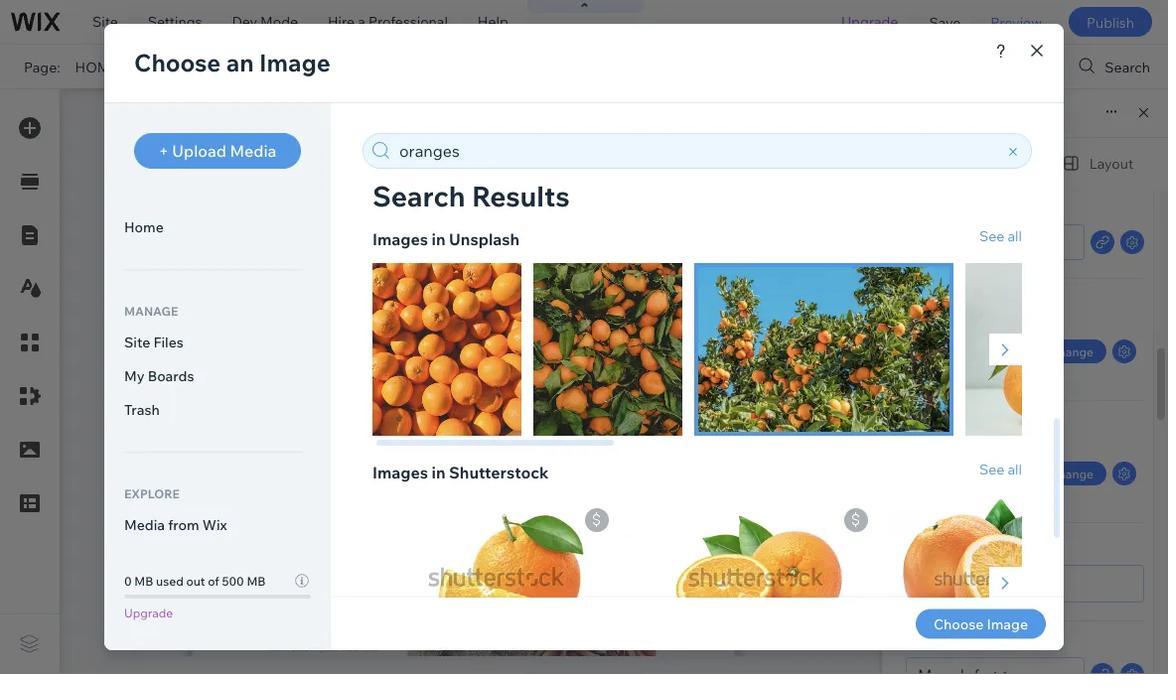 Task type: locate. For each thing, give the bounding box(es) containing it.
preview
[[991, 13, 1042, 31]]

save button
[[914, 0, 976, 44]]

change for image
[[1050, 344, 1094, 359]]

layout
[[1090, 154, 1134, 172]]

None text field
[[906, 225, 1085, 260]]

search button
[[1063, 45, 1168, 88]]

1 vertical spatial change
[[1050, 466, 1094, 481]]

help
[[478, 13, 508, 30]]

change for vector art
[[1050, 466, 1094, 481]]

preview button
[[976, 0, 1057, 44]]

tools button
[[968, 45, 1062, 88]]

0 vertical spatial change button
[[1037, 340, 1107, 364]]

professional
[[369, 13, 448, 30]]

content
[[942, 154, 995, 172]]

change
[[1050, 344, 1094, 359], [1050, 466, 1094, 481]]

2 change from the top
[[1050, 466, 1094, 481]]

change button
[[1037, 340, 1107, 364], [1037, 462, 1107, 486]]

0 vertical spatial change
[[1050, 344, 1094, 359]]

mode
[[260, 13, 298, 30]]

2 change button from the top
[[1037, 462, 1107, 486]]

button
[[906, 634, 950, 651]]

visit our farm
[[919, 574, 1025, 594]]

1 change button from the top
[[1037, 340, 1107, 364]]

save
[[929, 13, 961, 31]]

1 change from the top
[[1050, 344, 1094, 359]]

hire a professional
[[328, 13, 448, 30]]

visit
[[919, 574, 952, 594]]

1 vertical spatial change button
[[1037, 462, 1107, 486]]

change button for image
[[1037, 340, 1107, 364]]



Task type: vqa. For each thing, say whether or not it's contained in the screenshot.
Tools
yes



Task type: describe. For each thing, give the bounding box(es) containing it.
image
[[906, 291, 947, 308]]

search
[[1105, 58, 1150, 75]]

upgrade
[[841, 13, 899, 30]]

our
[[955, 574, 984, 594]]

farm
[[987, 574, 1025, 594]]

hire
[[328, 13, 355, 30]]

title
[[906, 535, 935, 553]]

change button for vector art
[[1037, 462, 1107, 486]]

dev mode
[[232, 13, 298, 30]]

dev
[[232, 13, 257, 30]]

publish
[[1087, 13, 1135, 31]]

home
[[75, 58, 118, 75]]

art
[[952, 413, 972, 431]]

vector
[[906, 413, 949, 431]]

tools
[[1010, 58, 1044, 75]]

a
[[358, 13, 365, 30]]

publish button
[[1069, 7, 1152, 37]]

site
[[92, 13, 118, 30]]

settings
[[148, 13, 202, 30]]

vector art
[[906, 413, 972, 431]]



